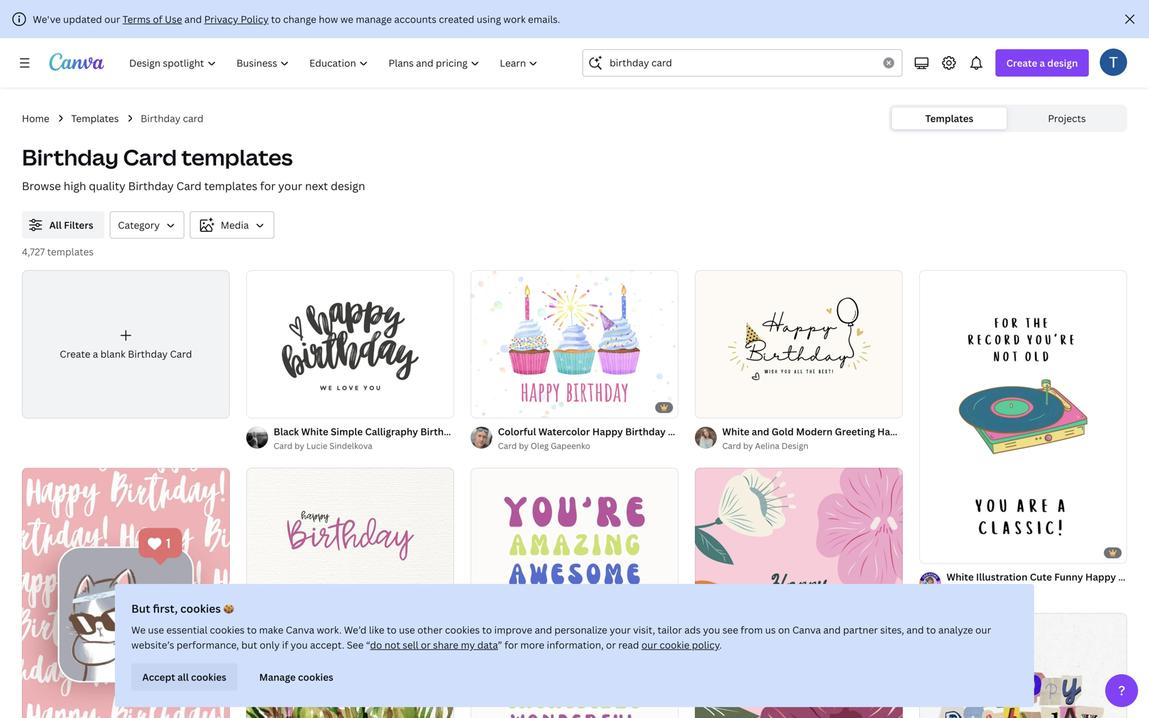Task type: vqa. For each thing, say whether or not it's contained in the screenshot.
White for White and Gold Modern Greeting Happy Birthday Card
yes



Task type: locate. For each thing, give the bounding box(es) containing it.
next
[[305, 179, 328, 193]]

design left tara schultz icon
[[1048, 56, 1079, 69]]

happy up card by oleg gapeenko link
[[593, 425, 623, 438]]

you
[[704, 624, 721, 637], [291, 639, 308, 652]]

a inside create a design dropdown button
[[1040, 56, 1046, 69]]

greeting
[[836, 425, 876, 438]]

1 horizontal spatial or
[[606, 639, 616, 652]]

0 horizontal spatial create
[[60, 348, 90, 361]]

or right sell
[[421, 639, 431, 652]]

2 horizontal spatial our
[[976, 624, 992, 637]]

1 horizontal spatial canva
[[793, 624, 822, 637]]

0 vertical spatial a
[[1040, 56, 1046, 69]]

1 horizontal spatial happy
[[878, 425, 909, 438]]

0 horizontal spatial design
[[331, 179, 365, 193]]

pink grey playful happy birthday card image
[[22, 468, 230, 719]]

create
[[1007, 56, 1038, 69], [60, 348, 90, 361]]

a left the "blank"
[[93, 348, 98, 361]]

1 horizontal spatial use
[[399, 624, 415, 637]]

you right if
[[291, 639, 308, 652]]

2 horizontal spatial white
[[947, 571, 975, 584]]

to up data
[[483, 624, 492, 637]]

all
[[178, 671, 189, 684]]

use up the website's
[[148, 624, 164, 637]]

simple
[[331, 425, 363, 438]]

our down visit,
[[642, 639, 658, 652]]

watercolor
[[539, 425, 590, 438]]

change
[[283, 13, 317, 26]]

and right the use
[[185, 13, 202, 26]]

1 horizontal spatial templates
[[926, 112, 974, 125]]

templates down all filters
[[47, 245, 94, 258]]

your
[[278, 179, 303, 193], [610, 624, 631, 637]]

happy inside white illustration cute funny happy birthda card by maria bouvier
[[1086, 571, 1117, 584]]

work
[[504, 13, 526, 26]]

by inside white and gold modern greeting happy birthday card card by aelina design
[[744, 440, 754, 452]]

create inside create a design dropdown button
[[1007, 56, 1038, 69]]

accounts
[[394, 13, 437, 26]]

read
[[619, 639, 640, 652]]

see
[[347, 639, 364, 652]]

design right next in the top left of the page
[[331, 179, 365, 193]]

a up projects link
[[1040, 56, 1046, 69]]

terms
[[123, 13, 151, 26]]

1 vertical spatial create
[[60, 348, 90, 361]]

our left terms
[[105, 13, 120, 26]]

by inside colorful watercolor happy birthday card card by oleg gapeenko
[[519, 440, 529, 452]]

"
[[498, 639, 503, 652]]

all filters button
[[22, 212, 104, 239]]

manage cookies button
[[248, 664, 345, 691]]

0 horizontal spatial templates
[[71, 112, 119, 125]]

birthday inside black white simple calligraphy birthday card card by lucie sindelkova
[[421, 425, 461, 438]]

1 canva from the left
[[286, 624, 315, 637]]

improve
[[495, 624, 533, 637]]

for inside the birthday card templates browse high quality birthday card templates for your next design
[[260, 179, 276, 193]]

bouvier
[[1004, 586, 1035, 597]]

0 horizontal spatial canva
[[286, 624, 315, 637]]

and up aelina
[[752, 425, 770, 438]]

0 vertical spatial design
[[1048, 56, 1079, 69]]

or
[[421, 639, 431, 652], [606, 639, 616, 652]]

use up sell
[[399, 624, 415, 637]]

aelina
[[756, 440, 780, 452]]

by left maria
[[968, 586, 978, 597]]

your up read
[[610, 624, 631, 637]]

or left read
[[606, 639, 616, 652]]

our right analyze
[[976, 624, 992, 637]]

you up policy
[[704, 624, 721, 637]]

do not sell or share my data " for more information, or read our cookie policy .
[[370, 639, 722, 652]]

colorful
[[498, 425, 537, 438]]

cookies right 'all'
[[191, 671, 227, 684]]

2 vertical spatial our
[[642, 639, 658, 652]]

sindelkova
[[330, 440, 373, 452]]

we've
[[33, 13, 61, 26]]

card inside white illustration cute funny happy birthda card by maria bouvier
[[947, 586, 966, 597]]

for
[[260, 179, 276, 193], [505, 639, 518, 652]]

birthday inside colorful watercolor happy birthday card card by oleg gapeenko
[[626, 425, 666, 438]]

our inside we use essential cookies to make canva work. we'd like to use other cookies to improve and personalize your visit, tailor ads you see from us on canva and partner sites, and to analyze our website's performance, but only if you accept. see "
[[976, 624, 992, 637]]

manage
[[356, 13, 392, 26]]

0 vertical spatial your
[[278, 179, 303, 193]]

and left the 'partner'
[[824, 624, 841, 637]]

filters
[[64, 219, 93, 232]]

create a blank birthday card element
[[22, 270, 230, 419]]

cookies down 🍪
[[210, 624, 245, 637]]

other
[[418, 624, 443, 637]]

updated
[[63, 13, 102, 26]]

by inside white illustration cute funny happy birthda card by maria bouvier
[[968, 586, 978, 597]]

for right "
[[505, 639, 518, 652]]

happy
[[593, 425, 623, 438], [878, 425, 909, 438], [1086, 571, 1117, 584]]

your left next in the top left of the page
[[278, 179, 303, 193]]

calligraphy
[[365, 425, 418, 438]]

we'd
[[344, 624, 367, 637]]

1 vertical spatial you
[[291, 639, 308, 652]]

manage
[[259, 671, 296, 684]]

0 horizontal spatial happy
[[593, 425, 623, 438]]

1 vertical spatial templates
[[204, 179, 258, 193]]

create a design
[[1007, 56, 1079, 69]]

0 horizontal spatial your
[[278, 179, 303, 193]]

work.
[[317, 624, 342, 637]]

personalize
[[555, 624, 608, 637]]

0 horizontal spatial or
[[421, 639, 431, 652]]

1 horizontal spatial white
[[723, 425, 750, 438]]

2 vertical spatial templates
[[47, 245, 94, 258]]

and up do not sell or share my data " for more information, or read our cookie policy .
[[535, 624, 553, 637]]

using
[[477, 13, 501, 26]]

more
[[521, 639, 545, 652]]

a for design
[[1040, 56, 1046, 69]]

by left lucie
[[295, 440, 305, 452]]

create for create a design
[[1007, 56, 1038, 69]]

white colorful minimal greeting card portrait image
[[471, 468, 679, 719]]

by left aelina
[[744, 440, 754, 452]]

by down colorful
[[519, 440, 529, 452]]

1 horizontal spatial a
[[1040, 56, 1046, 69]]

card by aelina design link
[[723, 439, 904, 453]]

like
[[369, 624, 385, 637]]

white up lucie
[[301, 425, 329, 438]]

but first, cookies 🍪 dialog
[[115, 585, 1035, 708]]

white left gold
[[723, 425, 750, 438]]

1 vertical spatial your
[[610, 624, 631, 637]]

create inside the create a blank birthday card element
[[60, 348, 90, 361]]

1 horizontal spatial design
[[1048, 56, 1079, 69]]

canva up if
[[286, 624, 315, 637]]

0 horizontal spatial our
[[105, 13, 120, 26]]

0 horizontal spatial use
[[148, 624, 164, 637]]

a inside the create a blank birthday card element
[[93, 348, 98, 361]]

happy right "funny" on the bottom
[[1086, 571, 1117, 584]]

information,
[[547, 639, 604, 652]]

and
[[185, 13, 202, 26], [752, 425, 770, 438], [535, 624, 553, 637], [824, 624, 841, 637], [907, 624, 925, 637]]

happy inside white and gold modern greeting happy birthday card card by aelina design
[[878, 425, 909, 438]]

black white simple calligraphy birthday card image
[[246, 270, 454, 418]]

design
[[1048, 56, 1079, 69], [331, 179, 365, 193]]

2 templates from the left
[[926, 112, 974, 125]]

white left "illustration"
[[947, 571, 975, 584]]

0 horizontal spatial white
[[301, 425, 329, 438]]

my
[[461, 639, 475, 652]]

0 horizontal spatial a
[[93, 348, 98, 361]]

terms of use link
[[123, 13, 182, 26]]

happy right greeting
[[878, 425, 909, 438]]

accept
[[142, 671, 175, 684]]

canva right 'on'
[[793, 624, 822, 637]]

None search field
[[583, 49, 903, 77]]

templates down card
[[182, 142, 293, 172]]

white inside white and gold modern greeting happy birthday card card by aelina design
[[723, 425, 750, 438]]

1 templates from the left
[[71, 112, 119, 125]]

0 vertical spatial templates
[[182, 142, 293, 172]]

white inside black white simple calligraphy birthday card card by lucie sindelkova
[[301, 425, 329, 438]]

use
[[148, 624, 164, 637], [399, 624, 415, 637]]

1 horizontal spatial create
[[1007, 56, 1038, 69]]

design inside create a design dropdown button
[[1048, 56, 1079, 69]]

tara schultz image
[[1101, 48, 1128, 76]]

see
[[723, 624, 739, 637]]

cookies
[[180, 602, 221, 616], [210, 624, 245, 637], [445, 624, 480, 637], [191, 671, 227, 684], [298, 671, 334, 684]]

1 horizontal spatial you
[[704, 624, 721, 637]]

0 horizontal spatial for
[[260, 179, 276, 193]]

white illustration cute funny happy birthday card image
[[920, 270, 1128, 564]]

templates up media button on the left of page
[[204, 179, 258, 193]]

website's
[[131, 639, 174, 652]]

1 vertical spatial design
[[331, 179, 365, 193]]

media
[[221, 219, 249, 232]]

sell
[[403, 639, 419, 652]]

"
[[366, 639, 370, 652]]

tailor
[[658, 624, 683, 637]]

0 vertical spatial for
[[260, 179, 276, 193]]

cookies up my
[[445, 624, 480, 637]]

emails.
[[528, 13, 561, 26]]

1 horizontal spatial your
[[610, 624, 631, 637]]

us
[[766, 624, 776, 637]]

0 vertical spatial our
[[105, 13, 120, 26]]

birthday card
[[141, 112, 204, 125]]

1 or from the left
[[421, 639, 431, 652]]

2 canva from the left
[[793, 624, 822, 637]]

1 vertical spatial our
[[976, 624, 992, 637]]

for left next in the top left of the page
[[260, 179, 276, 193]]

0 vertical spatial create
[[1007, 56, 1038, 69]]

2 horizontal spatial happy
[[1086, 571, 1117, 584]]

cookies up essential
[[180, 602, 221, 616]]

1 vertical spatial for
[[505, 639, 518, 652]]

lucie
[[307, 440, 328, 452]]

use
[[165, 13, 182, 26]]

white inside white illustration cute funny happy birthda card by maria bouvier
[[947, 571, 975, 584]]

your inside the birthday card templates browse high quality birthday card templates for your next design
[[278, 179, 303, 193]]

1 horizontal spatial for
[[505, 639, 518, 652]]

projects link
[[1010, 107, 1125, 129]]

1 vertical spatial a
[[93, 348, 98, 361]]



Task type: describe. For each thing, give the bounding box(es) containing it.
but
[[131, 602, 150, 616]]

illustration
[[977, 571, 1028, 584]]

category
[[118, 219, 160, 232]]

of
[[153, 13, 163, 26]]

share
[[433, 639, 459, 652]]

created
[[439, 13, 475, 26]]

funny
[[1055, 571, 1084, 584]]

maria
[[980, 586, 1002, 597]]

top level navigation element
[[120, 49, 550, 77]]

0 horizontal spatial you
[[291, 639, 308, 652]]

design inside the birthday card templates browse high quality birthday card templates for your next design
[[331, 179, 365, 193]]

happy inside colorful watercolor happy birthday card card by oleg gapeenko
[[593, 425, 623, 438]]

create a design button
[[996, 49, 1090, 77]]

privacy
[[204, 13, 238, 26]]

white illustration cute funny happy birthda link
[[947, 570, 1150, 585]]

birthday card templates browse high quality birthday card templates for your next design
[[22, 142, 365, 193]]

black white simple calligraphy birthday card link
[[274, 424, 486, 439]]

but first, cookies 🍪
[[131, 602, 234, 616]]

browse
[[22, 179, 61, 193]]

and right sites,
[[907, 624, 925, 637]]

2 or from the left
[[606, 639, 616, 652]]

accept all cookies button
[[131, 664, 238, 691]]

card by maria bouvier link
[[947, 585, 1128, 599]]

home
[[22, 112, 49, 125]]

for inside the but first, cookies 🍪 dialog
[[505, 639, 518, 652]]

to left analyze
[[927, 624, 937, 637]]

not
[[385, 639, 401, 652]]

create for create a blank birthday card
[[60, 348, 90, 361]]

from
[[741, 624, 763, 637]]

only
[[260, 639, 280, 652]]

Search search field
[[610, 50, 876, 76]]

1 horizontal spatial our
[[642, 639, 658, 652]]

data
[[478, 639, 498, 652]]

white watercolor floral happy birthday card image
[[246, 468, 454, 719]]

but
[[242, 639, 257, 652]]

cookie
[[660, 639, 690, 652]]

home link
[[22, 111, 49, 126]]

by inside black white simple calligraphy birthday card card by lucie sindelkova
[[295, 440, 305, 452]]

card by oleg gapeenko link
[[498, 439, 679, 453]]

we
[[131, 624, 146, 637]]

policy
[[241, 13, 269, 26]]

colorful watercolor happy birthday card link
[[498, 424, 691, 439]]

colorful watercolor happy birthday card image
[[471, 270, 679, 418]]

to right 'like'
[[387, 624, 397, 637]]

manage cookies
[[259, 671, 334, 684]]

privacy policy link
[[204, 13, 269, 26]]

gold
[[772, 425, 794, 438]]

4,727 templates
[[22, 245, 94, 258]]

blank
[[100, 348, 126, 361]]

visit,
[[634, 624, 656, 637]]

card by lucie sindelkova link
[[274, 439, 454, 453]]

pink flower illustrated happy birthday card image
[[695, 468, 904, 719]]

high
[[64, 179, 86, 193]]

to right policy
[[271, 13, 281, 26]]

white and gold modern greeting happy birthday card image
[[695, 270, 904, 418]]

do not sell or share my data link
[[370, 639, 498, 652]]

white for white illustration cute funny happy birthda
[[947, 571, 975, 584]]

.
[[720, 639, 722, 652]]

0 vertical spatial you
[[704, 624, 721, 637]]

quality
[[89, 179, 126, 193]]

if
[[282, 639, 289, 652]]

all filters
[[49, 219, 93, 232]]

birthda
[[1119, 571, 1150, 584]]

essential
[[167, 624, 208, 637]]

cream scrapbook happy birthday card image
[[920, 614, 1128, 719]]

templates link
[[71, 111, 119, 126]]

to up but
[[247, 624, 257, 637]]

black
[[274, 425, 299, 438]]

we've updated our terms of use and privacy policy to change how we manage accounts created using work emails.
[[33, 13, 561, 26]]

black white simple calligraphy birthday card card by lucie sindelkova
[[274, 425, 486, 452]]

a for blank
[[93, 348, 98, 361]]

all
[[49, 219, 62, 232]]

modern
[[797, 425, 833, 438]]

🍪
[[224, 602, 234, 616]]

how
[[319, 13, 338, 26]]

policy
[[692, 639, 720, 652]]

make
[[259, 624, 284, 637]]

gapeenko
[[551, 440, 591, 452]]

ads
[[685, 624, 701, 637]]

white and gold modern greeting happy birthday card card by aelina design
[[723, 425, 976, 452]]

design
[[782, 440, 809, 452]]

1 use from the left
[[148, 624, 164, 637]]

birthday inside white and gold modern greeting happy birthday card card by aelina design
[[911, 425, 951, 438]]

oleg
[[531, 440, 549, 452]]

category button
[[110, 212, 185, 239]]

cookies down accept.
[[298, 671, 334, 684]]

card
[[183, 112, 204, 125]]

create a blank birthday card
[[60, 348, 192, 361]]

performance,
[[177, 639, 239, 652]]

white illustration cute funny happy birthda card by maria bouvier
[[947, 571, 1150, 597]]

your inside we use essential cookies to make canva work. we'd like to use other cookies to improve and personalize your visit, tailor ads you see from us on canva and partner sites, and to analyze our website's performance, but only if you accept. see "
[[610, 624, 631, 637]]

white for white and gold modern greeting happy birthday card
[[723, 425, 750, 438]]

colorful watercolor happy birthday card card by oleg gapeenko
[[498, 425, 691, 452]]

we
[[341, 13, 354, 26]]

projects
[[1049, 112, 1087, 125]]

and inside white and gold modern greeting happy birthday card card by aelina design
[[752, 425, 770, 438]]

2 use from the left
[[399, 624, 415, 637]]

on
[[779, 624, 791, 637]]

white and gold modern greeting happy birthday card link
[[723, 424, 976, 439]]



